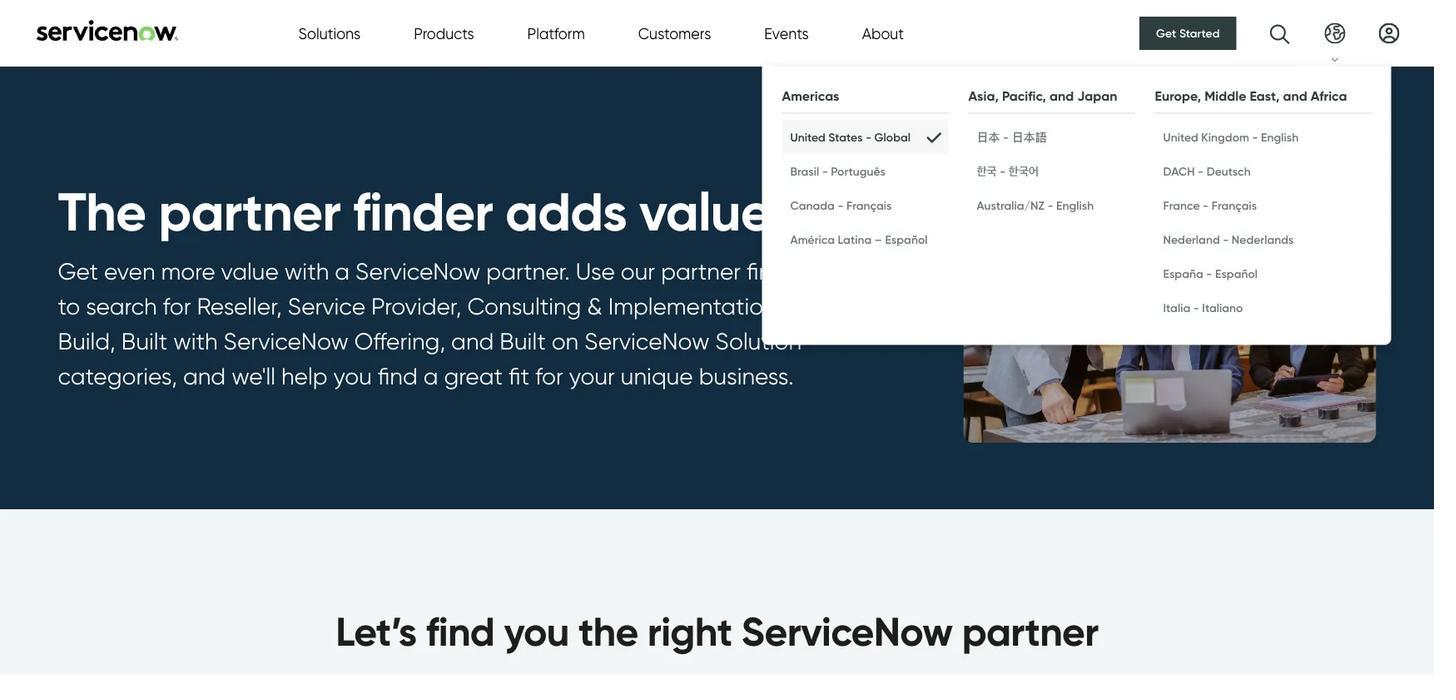 Task type: describe. For each thing, give the bounding box(es) containing it.
about button
[[862, 22, 904, 45]]

日本 - 日本語 link
[[968, 120, 1135, 154]]

italiano
[[1202, 301, 1243, 315]]

australia/nz - english
[[977, 199, 1094, 213]]

- for nederland - nederlands
[[1223, 233, 1229, 247]]

- for france - français
[[1203, 199, 1209, 213]]

日本
[[977, 130, 1000, 144]]

france - français
[[1163, 199, 1257, 213]]

asia, pacific, and japan
[[968, 88, 1118, 104]]

0 vertical spatial english
[[1261, 130, 1299, 144]]

states
[[829, 130, 863, 144]]

brasil
[[790, 164, 819, 179]]

japan
[[1077, 88, 1118, 104]]

global
[[874, 130, 911, 144]]

américa latina – español link
[[782, 223, 948, 257]]

united states - global link
[[782, 120, 948, 154]]

한국 - 한국어
[[977, 164, 1039, 179]]

east,
[[1250, 88, 1280, 104]]

dach
[[1163, 164, 1195, 179]]

nederland
[[1163, 233, 1220, 247]]

servicenow image
[[35, 20, 180, 41]]

日本語
[[1012, 130, 1047, 144]]

español inside 'américa latina – español' "link"
[[885, 233, 928, 247]]

- for españa - español
[[1206, 267, 1212, 281]]

américa
[[790, 233, 835, 247]]

1 and from the left
[[1050, 88, 1074, 104]]

get started
[[1156, 26, 1220, 40]]

platform button
[[527, 22, 585, 45]]

pacific,
[[1002, 88, 1046, 104]]

france
[[1163, 199, 1200, 213]]

about
[[862, 24, 904, 42]]

–
[[875, 233, 882, 247]]

- for 日本 - 日本語
[[1003, 130, 1009, 144]]

australia/nz - english link
[[968, 189, 1135, 223]]

middle
[[1205, 88, 1246, 104]]

products
[[414, 24, 474, 42]]

- for dach - deutsch
[[1198, 164, 1204, 179]]

nederlands
[[1232, 233, 1294, 247]]

español inside españa - español link
[[1215, 267, 1258, 281]]

kingdom
[[1201, 130, 1249, 144]]

united for americas
[[790, 130, 826, 144]]

français for americas
[[847, 199, 892, 213]]

italia
[[1163, 301, 1190, 315]]

united kingdom - english link
[[1155, 120, 1371, 154]]

- for brasil - português
[[822, 164, 828, 179]]

nederland - nederlands
[[1163, 233, 1294, 247]]

europe, middle east, and africa
[[1155, 88, 1347, 104]]

한국
[[977, 164, 997, 179]]

customers
[[638, 24, 711, 42]]

- for australia/nz - english
[[1047, 199, 1053, 213]]

nederland - nederlands link
[[1155, 223, 1371, 257]]

asia,
[[968, 88, 999, 104]]

events
[[764, 24, 809, 42]]

platform
[[527, 24, 585, 42]]

españa - español link
[[1155, 257, 1371, 291]]

get started link
[[1140, 17, 1236, 50]]



Task type: locate. For each thing, give the bounding box(es) containing it.
- right dach at the right of page
[[1198, 164, 1204, 179]]

france - français link
[[1155, 189, 1371, 223]]

products button
[[414, 22, 474, 45]]

- for italia - italiano
[[1193, 301, 1199, 315]]

united kingdom - english
[[1163, 130, 1299, 144]]

united for europe, middle east, and africa
[[1163, 130, 1198, 144]]

0 horizontal spatial english
[[1056, 199, 1094, 213]]

1 vertical spatial english
[[1056, 199, 1094, 213]]

english up 'dach - deutsch' link
[[1261, 130, 1299, 144]]

- right the canada
[[838, 199, 844, 213]]

americas
[[782, 88, 839, 104]]

dach - deutsch link
[[1155, 154, 1371, 189]]

0 horizontal spatial united
[[790, 130, 826, 144]]

1 horizontal spatial español
[[1215, 267, 1258, 281]]

español
[[885, 233, 928, 247], [1215, 267, 1258, 281]]

italia - italiano link
[[1155, 291, 1371, 325]]

1 united from the left
[[790, 130, 826, 144]]

-
[[866, 130, 872, 144], [1003, 130, 1009, 144], [1252, 130, 1258, 144], [822, 164, 828, 179], [1000, 164, 1006, 179], [1198, 164, 1204, 179], [838, 199, 844, 213], [1047, 199, 1053, 213], [1203, 199, 1209, 213], [1223, 233, 1229, 247], [1206, 267, 1212, 281], [1193, 301, 1199, 315]]

0 horizontal spatial and
[[1050, 88, 1074, 104]]

français for europe, middle east, and africa
[[1212, 199, 1257, 213]]

- down 한국 - 한국어 link
[[1047, 199, 1053, 213]]

- right españa on the right of the page
[[1206, 267, 1212, 281]]

events button
[[764, 22, 809, 45]]

latina
[[838, 233, 872, 247]]

- right 한국
[[1000, 164, 1006, 179]]

1 horizontal spatial and
[[1283, 88, 1307, 104]]

customers button
[[638, 22, 711, 45]]

and right east,
[[1283, 88, 1307, 104]]

canada - français
[[790, 199, 892, 213]]

united up brasil
[[790, 130, 826, 144]]

- for canada - français
[[838, 199, 844, 213]]

- for 한국 - 한국어
[[1000, 164, 1006, 179]]

日本 - 日本語
[[977, 130, 1047, 144]]

- right france
[[1203, 199, 1209, 213]]

0 vertical spatial español
[[885, 233, 928, 247]]

united up dach at the right of page
[[1163, 130, 1198, 144]]

한국 - 한국어 link
[[968, 154, 1135, 189]]

brasil - português link
[[782, 154, 948, 189]]

español down 'nederland - nederlands'
[[1215, 267, 1258, 281]]

united states - global
[[790, 130, 911, 144]]

- right states
[[866, 130, 872, 144]]

1 horizontal spatial united
[[1163, 130, 1198, 144]]

한국어
[[1009, 164, 1039, 179]]

português
[[831, 164, 886, 179]]

- right kingdom
[[1252, 130, 1258, 144]]

get
[[1156, 26, 1176, 40]]

2 and from the left
[[1283, 88, 1307, 104]]

europe,
[[1155, 88, 1201, 104]]

1 français from the left
[[847, 199, 892, 213]]

and
[[1050, 88, 1074, 104], [1283, 88, 1307, 104]]

- right 日本
[[1003, 130, 1009, 144]]

français up 'américa latina – español' "link"
[[847, 199, 892, 213]]

brasil - português
[[790, 164, 886, 179]]

français down deutsch
[[1212, 199, 1257, 213]]

solutions
[[298, 24, 361, 42]]

- right nederland
[[1223, 233, 1229, 247]]

italia - italiano
[[1163, 301, 1243, 315]]

1 vertical spatial español
[[1215, 267, 1258, 281]]

english
[[1261, 130, 1299, 144], [1056, 199, 1094, 213]]

english down 한국 - 한국어 link
[[1056, 199, 1094, 213]]

dach - deutsch
[[1163, 164, 1251, 179]]

- right brasil
[[822, 164, 828, 179]]

français
[[847, 199, 892, 213], [1212, 199, 1257, 213]]

2 français from the left
[[1212, 199, 1257, 213]]

2 united from the left
[[1163, 130, 1198, 144]]

- right 'italia'
[[1193, 301, 1199, 315]]

africa
[[1311, 88, 1347, 104]]

1 horizontal spatial english
[[1261, 130, 1299, 144]]

américa latina – español
[[790, 233, 928, 247]]

1 horizontal spatial français
[[1212, 199, 1257, 213]]

australia/nz
[[977, 199, 1045, 213]]

united
[[790, 130, 826, 144], [1163, 130, 1198, 144]]

solid image
[[927, 129, 940, 146]]

españa
[[1163, 267, 1203, 281]]

deutsch
[[1207, 164, 1251, 179]]

canada - français link
[[782, 189, 948, 223]]

canada
[[790, 199, 835, 213]]

españa - español
[[1163, 267, 1258, 281]]

and left japan
[[1050, 88, 1074, 104]]

0 horizontal spatial français
[[847, 199, 892, 213]]

0 horizontal spatial español
[[885, 233, 928, 247]]

started
[[1179, 26, 1220, 40]]

solutions button
[[298, 22, 361, 45]]

español right –
[[885, 233, 928, 247]]



Task type: vqa. For each thing, say whether or not it's contained in the screenshot.
Experience in the Atos Engaged Employee Experience
no



